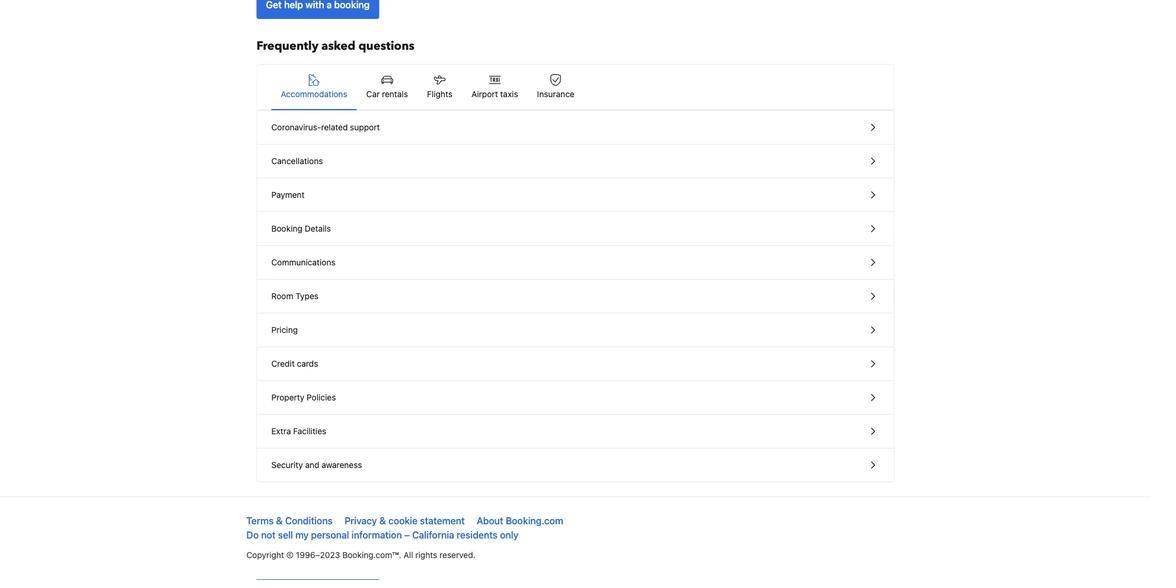 Task type: locate. For each thing, give the bounding box(es) containing it.
asked
[[322, 38, 356, 54]]

airport taxis
[[472, 89, 518, 99]]

privacy
[[345, 516, 377, 527]]

credit
[[271, 359, 295, 369]]

room
[[271, 292, 293, 301]]

car rentals button
[[357, 65, 418, 110]]

communications
[[271, 258, 336, 268]]

booking details button
[[257, 212, 894, 246]]

booking details
[[271, 224, 331, 234]]

room types
[[271, 292, 319, 301]]

rights
[[416, 551, 437, 561]]

& up do not sell my personal information – california residents only link
[[380, 516, 386, 527]]

payment button
[[257, 179, 894, 212]]

do not sell my personal information – california residents only link
[[247, 530, 519, 541]]

cancellations button
[[257, 145, 894, 179]]

&
[[276, 516, 283, 527], [380, 516, 386, 527]]

security
[[271, 461, 303, 471]]

do
[[247, 530, 259, 541]]

privacy & cookie statement
[[345, 516, 465, 527]]

accommodations button
[[271, 65, 357, 110]]

related
[[321, 123, 348, 132]]

0 horizontal spatial &
[[276, 516, 283, 527]]

property policies button
[[257, 382, 894, 415]]

1996–2023
[[296, 551, 340, 561]]

terms & conditions
[[247, 516, 333, 527]]

tab list
[[257, 65, 894, 111]]

car
[[366, 89, 380, 99]]

frequently
[[257, 38, 319, 54]]

room types button
[[257, 280, 894, 314]]

security and awareness button
[[257, 449, 894, 482]]

extra facilities
[[271, 427, 326, 437]]

copyright © 1996–2023 booking.com™. all rights reserved.
[[247, 551, 476, 561]]

payment
[[271, 190, 305, 200]]

1 & from the left
[[276, 516, 283, 527]]

frequently asked questions
[[257, 38, 415, 54]]

coronavirus-related support button
[[257, 111, 894, 145]]

1 horizontal spatial &
[[380, 516, 386, 527]]

facilities
[[293, 427, 326, 437]]

& for terms
[[276, 516, 283, 527]]

personal
[[311, 530, 349, 541]]

flights button
[[418, 65, 462, 110]]

not
[[261, 530, 276, 541]]

tab list containing accommodations
[[257, 65, 894, 111]]

extra
[[271, 427, 291, 437]]

airport taxis button
[[462, 65, 528, 110]]

2 & from the left
[[380, 516, 386, 527]]

property policies
[[271, 393, 336, 403]]

cookie
[[389, 516, 418, 527]]

privacy & cookie statement link
[[345, 516, 465, 527]]

cards
[[297, 359, 318, 369]]

about
[[477, 516, 504, 527]]

–
[[405, 530, 410, 541]]

insurance button
[[528, 65, 584, 110]]

booking.com
[[506, 516, 564, 527]]

extra facilities button
[[257, 415, 894, 449]]

& up sell
[[276, 516, 283, 527]]

pricing
[[271, 325, 298, 335]]

cancellations
[[271, 156, 323, 166]]

statement
[[420, 516, 465, 527]]



Task type: describe. For each thing, give the bounding box(es) containing it.
terms
[[247, 516, 274, 527]]

sell
[[278, 530, 293, 541]]

booking
[[271, 224, 303, 234]]

& for privacy
[[380, 516, 386, 527]]

credit cards button
[[257, 348, 894, 382]]

communications button
[[257, 246, 894, 280]]

information
[[352, 530, 402, 541]]

credit cards
[[271, 359, 318, 369]]

questions
[[359, 38, 415, 54]]

security and awareness
[[271, 461, 362, 471]]

conditions
[[285, 516, 333, 527]]

details
[[305, 224, 331, 234]]

about booking.com link
[[477, 516, 564, 527]]

all
[[404, 551, 413, 561]]

copyright
[[247, 551, 284, 561]]

reserved.
[[440, 551, 476, 561]]

residents
[[457, 530, 498, 541]]

©
[[286, 551, 294, 561]]

property
[[271, 393, 305, 403]]

coronavirus-related support
[[271, 123, 380, 132]]

about booking.com do not sell my personal information – california residents only
[[247, 516, 564, 541]]

flights
[[427, 89, 453, 99]]

coronavirus-
[[271, 123, 321, 132]]

booking.com™.
[[342, 551, 402, 561]]

awareness
[[322, 461, 362, 471]]

rentals
[[382, 89, 408, 99]]

insurance
[[537, 89, 575, 99]]

my
[[296, 530, 309, 541]]

terms & conditions link
[[247, 516, 333, 527]]

car rentals
[[366, 89, 408, 99]]

california
[[412, 530, 454, 541]]

support
[[350, 123, 380, 132]]

policies
[[307, 393, 336, 403]]

accommodations
[[281, 89, 347, 99]]

types
[[296, 292, 319, 301]]

pricing button
[[257, 314, 894, 348]]

only
[[500, 530, 519, 541]]

and
[[305, 461, 320, 471]]

taxis
[[500, 89, 518, 99]]

airport
[[472, 89, 498, 99]]



Task type: vqa. For each thing, say whether or not it's contained in the screenshot.
DOUBLE-CHECK FOR TYPOS text box
no



